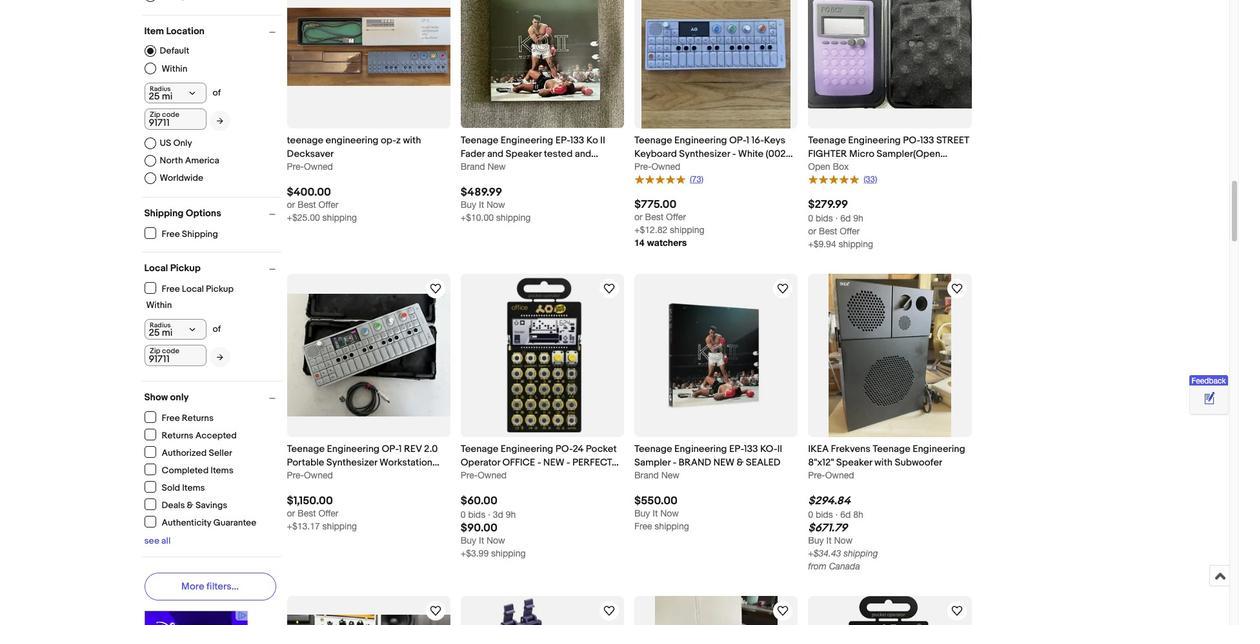 Task type: vqa. For each thing, say whether or not it's contained in the screenshot.
monogram to the bottom
no



Task type: describe. For each thing, give the bounding box(es) containing it.
rev
[[404, 443, 422, 455]]

8h
[[854, 510, 864, 520]]

white
[[739, 148, 764, 160]]

- right office
[[538, 457, 541, 469]]

ko
[[587, 134, 598, 147]]

free returns
[[162, 412, 214, 423]]

shipping inside $279.99 0 bids · 6d 9h or best offer +$9.94 shipping
[[839, 239, 874, 249]]

apply within filter image
[[217, 353, 223, 361]]

(002
[[766, 148, 786, 160]]

teenage inside teenage engineering ep-133 ko-ii sampler - brand new & sealed brand new
[[635, 443, 673, 455]]

worldwide link
[[144, 172, 203, 184]]

workstation
[[380, 457, 433, 469]]

gameboy
[[842, 162, 889, 174]]

watchers
[[647, 237, 687, 248]]

2 and from the left
[[575, 148, 592, 160]]

001)
[[649, 162, 667, 174]]

watch teenage engineering pocket operator po-33 k.o.! micro sampler and drum machine w image
[[950, 603, 965, 619]]

sampler(open
[[877, 148, 941, 160]]

keyboard
[[635, 148, 677, 160]]

pre- inside ikea frekvens teenage engineering 8"x12" speaker with subwoofer pre-owned
[[809, 470, 826, 480]]

engineering
[[326, 134, 379, 147]]

of for local pickup
[[213, 324, 221, 334]]

owned inside teenage engineering op-z with decksaver pre-owned
[[304, 162, 333, 172]]

teenage engineering po-133 street fighter micro sampler(open box)w/ gameboy case
[[809, 134, 970, 174]]

case
[[891, 162, 916, 174]]

bids for $90.00
[[468, 510, 486, 520]]

deals
[[162, 499, 185, 510]]

authenticity guarantee link
[[144, 516, 257, 528]]

ko-
[[761, 443, 778, 455]]

custom hard case compatible with teenage engineering tx-6 field mixer image
[[461, 596, 624, 625]]

+$10.00
[[461, 213, 494, 223]]

$1,150.00
[[287, 495, 333, 508]]

pre-owned for $60.00
[[461, 470, 507, 480]]

only
[[173, 138, 192, 149]]

teenage for teenage engineering po-24 pocket operator office - new - perfect circuit
[[461, 443, 499, 455]]

pre- for teenage engineering po-24 pocket operator office - new - perfect circuit
[[461, 470, 478, 480]]

(new
[[287, 470, 309, 482]]

circuit
[[461, 470, 499, 482]]

16-
[[752, 134, 765, 147]]

teenage engineering op-1 rev 2.0 portable synthesizer workstation (new version) image
[[287, 294, 451, 417]]

pre- for teenage engineering op-1 rev 2.0 portable synthesizer workstation (new version)
[[287, 470, 304, 480]]

po- for 24
[[556, 443, 573, 455]]

shipping inside $294.84 0 bids · 6d 8h $671.79 buy it now +$34.43 shipping from canada
[[844, 548, 878, 559]]

free for free local pickup
[[162, 283, 180, 294]]

watch one of a kind op-1 teenage engineering custom wood stand with speakers image
[[776, 603, 791, 619]]

buy inside $550.00 buy it now free shipping
[[635, 508, 650, 519]]

free shipping
[[162, 228, 218, 239]]

accepted
[[196, 430, 237, 441]]

more filters...
[[182, 580, 239, 593]]

teenage engineering po-24 pocket operator office - new - perfect circuit link
[[461, 442, 624, 482]]

operator
[[461, 457, 500, 469]]

1 for rev
[[399, 443, 402, 455]]

now inside $294.84 0 bids · 6d 8h $671.79 buy it now +$34.43 shipping from canada
[[835, 535, 853, 546]]

free inside $550.00 buy it now free shipping
[[635, 521, 652, 532]]

teenage engineering po-24 pocket operator office - new - perfect circuit image
[[461, 276, 624, 435]]

open box
[[809, 162, 849, 172]]

· for $60.00
[[488, 510, 491, 520]]

speaker inside ikea frekvens teenage engineering 8"x12" speaker with subwoofer pre-owned
[[837, 457, 873, 469]]

it inside $550.00 buy it now free shipping
[[653, 508, 658, 519]]

america
[[185, 155, 220, 166]]

completed items link
[[144, 464, 234, 476]]

ep- for tested
[[556, 134, 570, 147]]

teenage engineering pocket operator po-33 k.o.! micro sampler and drum machine w image
[[849, 596, 932, 625]]

ikea frekvens teenage engineering 8"x12" speaker with subwoofer heading
[[809, 443, 966, 469]]

pre- for teenage engineering op-1 16-keys keyboard synthesizer - white (002 as 001)
[[635, 162, 652, 172]]

offer inside $279.99 0 bids · 6d 9h or best offer +$9.94 shipping
[[840, 226, 860, 236]]

- inside teenage engineering ep-133 ko-ii sampler - brand new & sealed brand new
[[673, 457, 677, 469]]

or for $400.00
[[287, 200, 295, 210]]

canada
[[830, 561, 861, 572]]

+$3.99
[[461, 548, 489, 559]]

watch teenage engineering ep-133 ko-ii sampler - brand new & sealed image
[[776, 281, 791, 296]]

9h for $279.99
[[854, 213, 864, 223]]

synthesizer for -
[[680, 148, 731, 160]]

items for sold items
[[182, 482, 205, 493]]

brand new
[[461, 162, 506, 172]]

local inside 'link'
[[182, 283, 204, 294]]

frekvens
[[831, 443, 871, 455]]

teenage engineering ep-133 ko-ii sampler - brand new & sealed image
[[635, 295, 798, 416]]

shipping inside $1,150.00 or best offer +$13.17 shipping
[[323, 521, 357, 532]]

teenage engineering op-1 rev 2.0 portable synthesizer workstation (new version)
[[287, 443, 438, 482]]

0 vertical spatial local
[[144, 262, 168, 274]]

teenage engineering ep-133 ko ii fader and speaker tested and working!
[[461, 134, 606, 174]]

version)
[[311, 470, 347, 482]]

teenage engineering po-133 street fighter micro sampler(open box)w/ gameboy case image
[[809, 0, 972, 108]]

engineering for micro
[[849, 134, 901, 147]]

or inside $279.99 0 bids · 6d 9h or best offer +$9.94 shipping
[[809, 226, 817, 236]]

best inside $279.99 0 bids · 6d 9h or best offer +$9.94 shipping
[[819, 226, 838, 236]]

1 vertical spatial returns
[[162, 430, 194, 441]]

now inside $550.00 buy it now free shipping
[[661, 508, 679, 519]]

owned for teenage engineering po-24 pocket operator office - new - perfect circuit
[[478, 470, 507, 480]]

shipping inside $775.00 or best offer +$12.82 shipping 14 watchers
[[670, 225, 705, 235]]

$1,150.00 or best offer +$13.17 shipping
[[287, 495, 357, 532]]

$279.99
[[809, 198, 849, 211]]

(73) link
[[635, 173, 704, 185]]

0 for $294.84
[[809, 510, 814, 520]]

teenage
[[287, 134, 324, 147]]

watch ikea frekvens teenage engineering 8"x12" speaker with subwoofer image
[[950, 281, 965, 296]]

· for $279.99
[[836, 213, 838, 223]]

teenage inside ikea frekvens teenage engineering 8"x12" speaker with subwoofer pre-owned
[[873, 443, 911, 455]]

free local pickup link
[[144, 282, 234, 294]]

or for $775.00
[[635, 212, 643, 222]]

now inside the $60.00 0 bids · 3d 9h $90.00 buy it now +$3.99 shipping
[[487, 535, 505, 546]]

ii for teenage engineering ep-133 ko ii fader and speaker tested and working!
[[601, 134, 606, 147]]

(33)
[[864, 174, 878, 184]]

more
[[182, 580, 204, 593]]

(33) link
[[809, 173, 878, 185]]

$400.00 or best offer +$25.00 shipping
[[287, 186, 357, 223]]

best for $775.00
[[645, 212, 664, 222]]

teenage engineering ep-133 ko ii fader and speaker tested and working! heading
[[461, 134, 606, 174]]

local pickup
[[144, 262, 201, 274]]

open
[[809, 162, 831, 172]]

sold
[[162, 482, 180, 493]]

shipping inside $489.99 buy it now +$10.00 shipping
[[496, 213, 531, 223]]

0 vertical spatial within
[[162, 63, 187, 74]]

ep- for new
[[730, 443, 744, 455]]

- left perfect
[[567, 457, 571, 469]]

teenage for teenage engineering op-1 rev 2.0 portable synthesizer workstation (new version)
[[287, 443, 325, 455]]

14
[[635, 237, 645, 248]]

2 horizontal spatial pre-owned
[[635, 162, 681, 172]]

authorized
[[162, 447, 207, 458]]

teenage engineering op-z with decksaver pre-owned
[[287, 134, 421, 172]]

teenage engineering op-z with decksaver heading
[[287, 134, 421, 160]]

perfect
[[573, 457, 612, 469]]

completed
[[162, 465, 209, 476]]

2.0
[[424, 443, 438, 455]]

pickup inside 'link'
[[206, 283, 234, 294]]

engineering for office
[[501, 443, 554, 455]]

9h for $60.00
[[506, 510, 516, 520]]

buy inside $294.84 0 bids · 6d 8h $671.79 buy it now +$34.43 shipping from canada
[[809, 535, 824, 546]]

teenage for teenage engineering ep-133 ko ii fader and speaker tested and working!
[[461, 134, 499, 147]]

it inside the $60.00 0 bids · 3d 9h $90.00 buy it now +$3.99 shipping
[[479, 535, 484, 546]]

0 for $279.99
[[809, 213, 814, 223]]

0 vertical spatial returns
[[182, 412, 214, 423]]

location
[[166, 25, 205, 37]]

us only link
[[144, 138, 192, 149]]

buy inside the $60.00 0 bids · 3d 9h $90.00 buy it now +$3.99 shipping
[[461, 535, 477, 546]]

133 inside teenage engineering ep-133 ko-ii sampler - brand new & sealed brand new
[[744, 443, 758, 455]]

speaker inside teenage engineering ep-133 ko ii fader and speaker tested and working!
[[506, 148, 542, 160]]

default link
[[144, 45, 189, 57]]

teenage engineering op-1 rev 2.0 portable synthesizer workstation (new version) link
[[287, 442, 451, 482]]

from
[[809, 561, 827, 572]]

one of a kind op-1 teenage engineering custom wood stand with speakers image
[[655, 596, 778, 625]]

completed items
[[162, 465, 234, 476]]

free returns link
[[144, 411, 214, 423]]

$90.00
[[461, 522, 498, 535]]

bids for $671.79
[[816, 510, 833, 520]]

as
[[635, 162, 647, 174]]

& inside the deals & savings link
[[187, 499, 194, 510]]

items for completed items
[[211, 465, 234, 476]]

· for $294.84
[[836, 510, 838, 520]]

with inside ikea frekvens teenage engineering 8"x12" speaker with subwoofer pre-owned
[[875, 457, 893, 469]]

teenage engineering ep-133 ko-ii sampler - brand new & sealed heading
[[635, 443, 783, 469]]

item location
[[144, 25, 205, 37]]

authenticity guarantee
[[162, 517, 257, 528]]

north america
[[160, 155, 220, 166]]

now inside $489.99 buy it now +$10.00 shipping
[[487, 200, 505, 210]]

free shipping link
[[144, 227, 219, 239]]

free for free shipping
[[162, 228, 180, 239]]

op-
[[381, 134, 396, 147]]

teenage engineering op-z with decksaver image
[[287, 8, 451, 86]]

sealed
[[746, 457, 781, 469]]

seller
[[209, 447, 232, 458]]



Task type: locate. For each thing, give the bounding box(es) containing it.
& inside teenage engineering ep-133 ko-ii sampler - brand new & sealed brand new
[[737, 457, 744, 469]]

best down $1,150.00
[[298, 508, 316, 519]]

- left brand
[[673, 457, 677, 469]]

po- inside teenage engineering po-24 pocket operator office - new - perfect circuit
[[556, 443, 573, 455]]

0 horizontal spatial speaker
[[506, 148, 542, 160]]

ikea
[[809, 443, 829, 455]]

shipping inside $550.00 buy it now free shipping
[[655, 521, 689, 532]]

teenage engineering po-24 pocket operator office - new - perfect circuit
[[461, 443, 617, 482]]

0
[[809, 213, 814, 223], [461, 510, 466, 520], [809, 510, 814, 520]]

offer for $775.00
[[666, 212, 686, 222]]

1 vertical spatial ii
[[778, 443, 783, 455]]

ii up sealed
[[778, 443, 783, 455]]

teenage engineering op-1 16-keys keyboard synthesizer - white (002 as 001) image
[[642, 0, 791, 129]]

best for $1,150.00
[[298, 508, 316, 519]]

0 down $279.99
[[809, 213, 814, 223]]

0 horizontal spatial 9h
[[506, 510, 516, 520]]

pre- down portable
[[287, 470, 304, 480]]

authorized seller
[[162, 447, 232, 458]]

1 vertical spatial po-
[[556, 443, 573, 455]]

teenage engineering op-1 rev 2.0 portable synthesizer workstation (new version) heading
[[287, 443, 440, 482]]

133 inside teenage engineering po-133 street fighter micro sampler(open box)w/ gameboy case
[[921, 134, 935, 147]]

best down the $400.00
[[298, 200, 316, 210]]

decksaver
[[287, 148, 334, 160]]

it inside $294.84 0 bids · 6d 8h $671.79 buy it now +$34.43 shipping from canada
[[827, 535, 832, 546]]

free down $550.00
[[635, 521, 652, 532]]

shipping right the +$25.00 at top
[[323, 213, 357, 223]]

op- inside 'teenage engineering op-1 16-keys keyboard synthesizer - white (002 as 001)'
[[730, 134, 747, 147]]

teenage
[[461, 134, 499, 147], [635, 134, 673, 147], [809, 134, 846, 147], [287, 443, 325, 455], [461, 443, 499, 455], [635, 443, 673, 455], [873, 443, 911, 455]]

133 inside teenage engineering ep-133 ko ii fader and speaker tested and working!
[[570, 134, 585, 147]]

with inside teenage engineering op-z with decksaver pre-owned
[[403, 134, 421, 147]]

shipping down $550.00
[[655, 521, 689, 532]]

1 horizontal spatial speaker
[[837, 457, 873, 469]]

· inside the $60.00 0 bids · 3d 9h $90.00 buy it now +$3.99 shipping
[[488, 510, 491, 520]]

pre- inside teenage engineering op-z with decksaver pre-owned
[[287, 162, 304, 172]]

bids for or
[[816, 213, 833, 223]]

2 new from the left
[[714, 457, 735, 469]]

1 horizontal spatial and
[[575, 148, 592, 160]]

0 vertical spatial ii
[[601, 134, 606, 147]]

0 vertical spatial brand
[[461, 162, 485, 172]]

engineering up tested
[[501, 134, 554, 147]]

authenticity
[[162, 517, 211, 528]]

deals & savings
[[162, 499, 227, 510]]

pickup up free local pickup 'link'
[[170, 262, 201, 274]]

owned down portable
[[304, 470, 333, 480]]

0 vertical spatial speaker
[[506, 148, 542, 160]]

pre- down decksaver
[[287, 162, 304, 172]]

1 left 16-
[[747, 134, 750, 147]]

1 inside 'teenage engineering op-1 16-keys keyboard synthesizer - white (002 as 001)'
[[747, 134, 750, 147]]

owned for teenage engineering op-1 rev 2.0 portable synthesizer workstation (new version)
[[304, 470, 333, 480]]

now down $550.00
[[661, 508, 679, 519]]

offer down $775.00
[[666, 212, 686, 222]]

1 horizontal spatial new
[[714, 457, 735, 469]]

watch teenage engineering op-1 rev 2.0 portable synthesizer workstation (new version) image
[[428, 281, 443, 296]]

teenage engineering ep-133 ko-ii sampler - brand new & sealed brand new
[[635, 443, 783, 480]]

free down the local pickup
[[162, 283, 180, 294]]

brand
[[461, 162, 485, 172], [635, 470, 659, 480]]

with left subwoofer
[[875, 457, 893, 469]]

best for $400.00
[[298, 200, 316, 210]]

authorized seller link
[[144, 446, 233, 458]]

us
[[160, 138, 171, 149]]

1 horizontal spatial with
[[875, 457, 893, 469]]

1 horizontal spatial pre-owned
[[461, 470, 507, 480]]

best inside $1,150.00 or best offer +$13.17 shipping
[[298, 508, 316, 519]]

it inside $489.99 buy it now +$10.00 shipping
[[479, 200, 484, 210]]

$550.00
[[635, 495, 678, 508]]

$489.99
[[461, 186, 502, 199]]

best
[[298, 200, 316, 210], [645, 212, 664, 222], [819, 226, 838, 236], [298, 508, 316, 519]]

1 horizontal spatial &
[[737, 457, 744, 469]]

default
[[160, 45, 189, 56]]

0 horizontal spatial new
[[488, 162, 506, 172]]

shipping
[[144, 207, 184, 220], [182, 228, 218, 239]]

6d left "8h"
[[841, 510, 851, 520]]

items up deals & savings
[[182, 482, 205, 493]]

1 for 16-
[[747, 134, 750, 147]]

0 horizontal spatial ii
[[601, 134, 606, 147]]

1 vertical spatial &
[[187, 499, 194, 510]]

engineering inside teenage engineering po-133 street fighter micro sampler(open box)w/ gameboy case
[[849, 134, 901, 147]]

2 6d from the top
[[841, 510, 851, 520]]

bids
[[816, 213, 833, 223], [468, 510, 486, 520], [816, 510, 833, 520]]

9h inside $279.99 0 bids · 6d 9h or best offer +$9.94 shipping
[[854, 213, 864, 223]]

or up the +$25.00 at top
[[287, 200, 295, 210]]

6d
[[841, 213, 851, 223], [841, 510, 851, 520]]

pocket
[[586, 443, 617, 455]]

0 horizontal spatial synthesizer
[[327, 457, 378, 469]]

offer for $1,150.00
[[319, 508, 339, 519]]

now down "$671.79"
[[835, 535, 853, 546]]

shipping right the +$3.99
[[491, 548, 526, 559]]

op- up "workstation"
[[382, 443, 399, 455]]

& right deals
[[187, 499, 194, 510]]

1 6d from the top
[[841, 213, 851, 223]]

engineering up subwoofer
[[913, 443, 966, 455]]

bids inside $279.99 0 bids · 6d 9h or best offer +$9.94 shipping
[[816, 213, 833, 223]]

6d for $294.84
[[841, 510, 851, 520]]

24
[[573, 443, 584, 455]]

$294.84 0 bids · 6d 8h $671.79 buy it now +$34.43 shipping from canada
[[809, 495, 878, 572]]

0 vertical spatial with
[[403, 134, 421, 147]]

engineering for portable
[[327, 443, 380, 455]]

buy inside $489.99 buy it now +$10.00 shipping
[[461, 200, 477, 210]]

0 for $60.00
[[461, 510, 466, 520]]

pre-owned down "operator"
[[461, 470, 507, 480]]

north america link
[[144, 155, 220, 167]]

new inside teenage engineering po-24 pocket operator office - new - perfect circuit
[[544, 457, 565, 469]]

- left 'white'
[[733, 148, 736, 160]]

owned down 8"x12"
[[826, 470, 855, 480]]

filters...
[[207, 580, 239, 593]]

teenage up "operator"
[[461, 443, 499, 455]]

9h inside the $60.00 0 bids · 3d 9h $90.00 buy it now +$3.99 shipping
[[506, 510, 516, 520]]

2 horizontal spatial 133
[[921, 134, 935, 147]]

1 vertical spatial within
[[146, 300, 172, 311]]

or for $1,150.00
[[287, 508, 295, 519]]

0 horizontal spatial pre-owned
[[287, 470, 333, 480]]

op- up 'white'
[[730, 134, 747, 147]]

offer down the $400.00
[[319, 200, 339, 210]]

fighter
[[809, 148, 848, 160]]

1 vertical spatial synthesizer
[[327, 457, 378, 469]]

$279.99 0 bids · 6d 9h or best offer +$9.94 shipping
[[809, 198, 874, 249]]

only
[[170, 391, 189, 404]]

free inside 'link'
[[162, 283, 180, 294]]

box
[[833, 162, 849, 172]]

best up +$9.94
[[819, 226, 838, 236]]

1 vertical spatial brand
[[635, 470, 659, 480]]

ep- left ko- in the right of the page
[[730, 443, 744, 455]]

of for item location
[[213, 87, 221, 98]]

1 vertical spatial speaker
[[837, 457, 873, 469]]

owned inside ikea frekvens teenage engineering 8"x12" speaker with subwoofer pre-owned
[[826, 470, 855, 480]]

new inside teenage engineering ep-133 ko-ii sampler - brand new & sealed brand new
[[714, 457, 735, 469]]

offer inside $400.00 or best offer +$25.00 shipping
[[319, 200, 339, 210]]

buy up +$34.43
[[809, 535, 824, 546]]

teenage up fader
[[461, 134, 499, 147]]

1 vertical spatial new
[[662, 470, 680, 480]]

teenage for teenage engineering op-1 16-keys keyboard synthesizer - white (002 as 001)
[[635, 134, 673, 147]]

engineering for keyboard
[[675, 134, 727, 147]]

0 horizontal spatial 1
[[399, 443, 402, 455]]

· inside $279.99 0 bids · 6d 9h or best offer +$9.94 shipping
[[836, 213, 838, 223]]

teenage inside teenage engineering po-24 pocket operator office - new - perfect circuit
[[461, 443, 499, 455]]

133 for ep-
[[570, 134, 585, 147]]

9h right 3d
[[506, 510, 516, 520]]

1 horizontal spatial ii
[[778, 443, 783, 455]]

shipping up free shipping link at the top of the page
[[144, 207, 184, 220]]

shipping up watchers
[[670, 225, 705, 235]]

$489.99 buy it now +$10.00 shipping
[[461, 186, 531, 223]]

0 vertical spatial ep-
[[556, 134, 570, 147]]

buy up the +$3.99
[[461, 535, 477, 546]]

shipping options button
[[144, 207, 281, 220]]

teenage engineering ep-133 ko ii fader and speaker tested and working! image
[[461, 0, 624, 128]]

- inside 'teenage engineering op-1 16-keys keyboard synthesizer - white (002 as 001)'
[[733, 148, 736, 160]]

op- inside "teenage engineering op-1 rev 2.0 portable synthesizer workstation (new version)"
[[382, 443, 399, 455]]

returns
[[182, 412, 214, 423], [162, 430, 194, 441]]

synthesizer up version) at the bottom left of the page
[[327, 457, 378, 469]]

of up apply within filter icon on the top
[[213, 87, 221, 98]]

or up +$13.17
[[287, 508, 295, 519]]

engineering up micro
[[849, 134, 901, 147]]

item
[[144, 25, 164, 37]]

offer for $400.00
[[319, 200, 339, 210]]

feedback
[[1192, 376, 1227, 385]]

it down $489.99
[[479, 200, 484, 210]]

0 vertical spatial shipping
[[144, 207, 184, 220]]

& left sealed
[[737, 457, 744, 469]]

6d inside $279.99 0 bids · 6d 9h or best offer +$9.94 shipping
[[841, 213, 851, 223]]

1 vertical spatial 9h
[[506, 510, 516, 520]]

0 horizontal spatial and
[[487, 148, 504, 160]]

1 horizontal spatial local
[[182, 283, 204, 294]]

savings
[[196, 499, 227, 510]]

best inside $400.00 or best offer +$25.00 shipping
[[298, 200, 316, 210]]

returns accepted
[[162, 430, 237, 441]]

best inside $775.00 or best offer +$12.82 shipping 14 watchers
[[645, 212, 664, 222]]

owned up (73) link
[[652, 162, 681, 172]]

1 horizontal spatial brand
[[635, 470, 659, 480]]

engineering inside teenage engineering ep-133 ko-ii sampler - brand new & sealed brand new
[[675, 443, 727, 455]]

1 horizontal spatial new
[[662, 470, 680, 480]]

ii for teenage engineering ep-133 ko-ii sampler - brand new & sealed brand new
[[778, 443, 783, 455]]

1 vertical spatial 6d
[[841, 510, 851, 520]]

free
[[162, 228, 180, 239], [162, 283, 180, 294], [162, 412, 180, 423], [635, 521, 652, 532]]

new inside teenage engineering ep-133 ko-ii sampler - brand new & sealed brand new
[[662, 470, 680, 480]]

1 new from the left
[[544, 457, 565, 469]]

3d
[[493, 510, 504, 520]]

pre-owned for $1,150.00
[[287, 470, 333, 480]]

0 vertical spatial items
[[211, 465, 234, 476]]

ii inside teenage engineering ep-133 ko-ii sampler - brand new & sealed brand new
[[778, 443, 783, 455]]

· down $279.99
[[836, 213, 838, 223]]

offer inside $1,150.00 or best offer +$13.17 shipping
[[319, 508, 339, 519]]

tested
[[544, 148, 573, 160]]

1 vertical spatial of
[[213, 324, 221, 334]]

bids down $60.00
[[468, 510, 486, 520]]

teenage inside teenage engineering po-133 street fighter micro sampler(open box)w/ gameboy case
[[809, 134, 846, 147]]

1 inside "teenage engineering op-1 rev 2.0 portable synthesizer workstation (new version)"
[[399, 443, 402, 455]]

offer down $1,150.00
[[319, 508, 339, 519]]

within
[[162, 63, 187, 74], [146, 300, 172, 311]]

free down shipping options
[[162, 228, 180, 239]]

0 vertical spatial 9h
[[854, 213, 864, 223]]

show
[[144, 391, 168, 404]]

watch custom hard case compatible with teenage engineering tx-6 field mixer image
[[602, 603, 617, 619]]

ii right ko
[[601, 134, 606, 147]]

0 inside the $60.00 0 bids · 3d 9h $90.00 buy it now +$3.99 shipping
[[461, 510, 466, 520]]

now down $90.00
[[487, 535, 505, 546]]

it
[[479, 200, 484, 210], [653, 508, 658, 519], [479, 535, 484, 546], [827, 535, 832, 546]]

pickup down local pickup dropdown button on the left top
[[206, 283, 234, 294]]

0 horizontal spatial op-
[[382, 443, 399, 455]]

0 up "$671.79"
[[809, 510, 814, 520]]

1 vertical spatial op-
[[382, 443, 399, 455]]

returns accepted link
[[144, 429, 238, 441]]

0 horizontal spatial po-
[[556, 443, 573, 455]]

0 vertical spatial pickup
[[170, 262, 201, 274]]

ii
[[601, 134, 606, 147], [778, 443, 783, 455]]

offer down $279.99
[[840, 226, 860, 236]]

buy
[[461, 200, 477, 210], [635, 508, 650, 519], [461, 535, 477, 546], [809, 535, 824, 546]]

within down default at the left of page
[[162, 63, 187, 74]]

$60.00 0 bids · 3d 9h $90.00 buy it now +$3.99 shipping
[[461, 495, 526, 559]]

0 horizontal spatial ep-
[[556, 134, 570, 147]]

0 horizontal spatial brand
[[461, 162, 485, 172]]

speaker left tested
[[506, 148, 542, 160]]

brand down sampler
[[635, 470, 659, 480]]

returns up returns accepted
[[182, 412, 214, 423]]

0 vertical spatial 6d
[[841, 213, 851, 223]]

sampler
[[635, 457, 671, 469]]

engineering inside 'teenage engineering op-1 16-keys keyboard synthesizer - white (002 as 001)'
[[675, 134, 727, 147]]

brand
[[679, 457, 712, 469]]

None text field
[[144, 345, 206, 366]]

0 vertical spatial synthesizer
[[680, 148, 731, 160]]

op- for -
[[730, 134, 747, 147]]

engineering for fader
[[501, 134, 554, 147]]

None text field
[[144, 108, 206, 130]]

0 vertical spatial op-
[[730, 134, 747, 147]]

owned for teenage engineering op-1 16-keys keyboard synthesizer - white (002 as 001)
[[652, 162, 681, 172]]

with
[[403, 134, 421, 147], [875, 457, 893, 469]]

0 vertical spatial 1
[[747, 134, 750, 147]]

north
[[160, 155, 183, 166]]

· inside $294.84 0 bids · 6d 8h $671.79 buy it now +$34.43 shipping from canada
[[836, 510, 838, 520]]

ikea frekvens teenage engineering 8"x12" speaker with subwoofer pre-owned
[[809, 443, 966, 480]]

local down local pickup dropdown button on the left top
[[182, 283, 204, 294]]

or inside $775.00 or best offer +$12.82 shipping 14 watchers
[[635, 212, 643, 222]]

0 vertical spatial &
[[737, 457, 744, 469]]

+$34.43
[[809, 548, 842, 559]]

it down $90.00
[[479, 535, 484, 546]]

or up +$9.94
[[809, 226, 817, 236]]

see all
[[144, 535, 171, 546]]

apply within filter image
[[217, 117, 223, 125]]

teenage engineering ep-133 ko ii fader and speaker tested and working! link
[[461, 134, 624, 174]]

1 vertical spatial ep-
[[730, 443, 744, 455]]

micro
[[850, 148, 875, 160]]

teenage inside "teenage engineering op-1 rev 2.0 portable synthesizer workstation (new version)"
[[287, 443, 325, 455]]

0 inside $279.99 0 bids · 6d 9h or best offer +$9.94 shipping
[[809, 213, 814, 223]]

0 horizontal spatial items
[[182, 482, 205, 493]]

pre-owned
[[635, 162, 681, 172], [287, 470, 333, 480], [461, 470, 507, 480]]

engineering inside ikea frekvens teenage engineering 8"x12" speaker with subwoofer pre-owned
[[913, 443, 966, 455]]

0 horizontal spatial &
[[187, 499, 194, 510]]

po- inside teenage engineering po-133 street fighter micro sampler(open box)w/ gameboy case
[[903, 134, 921, 147]]

more filters... button
[[144, 573, 276, 601]]

within down free local pickup 'link'
[[146, 300, 172, 311]]

free local pickup
[[162, 283, 234, 294]]

9h
[[854, 213, 864, 223], [506, 510, 516, 520]]

1 vertical spatial shipping
[[182, 228, 218, 239]]

ep- up tested
[[556, 134, 570, 147]]

synthesizer
[[680, 148, 731, 160], [327, 457, 378, 469]]

teenage up sampler
[[635, 443, 673, 455]]

synthesizer inside 'teenage engineering op-1 16-keys keyboard synthesizer - white (002 as 001)'
[[680, 148, 731, 160]]

0 inside $294.84 0 bids · 6d 8h $671.79 buy it now +$34.43 shipping from canada
[[809, 510, 814, 520]]

or up +$12.82
[[635, 212, 643, 222]]

it down "$671.79"
[[827, 535, 832, 546]]

1 horizontal spatial 1
[[747, 134, 750, 147]]

or inside $1,150.00 or best offer +$13.17 shipping
[[287, 508, 295, 519]]

2 of from the top
[[213, 324, 221, 334]]

offer inside $775.00 or best offer +$12.82 shipping 14 watchers
[[666, 212, 686, 222]]

1 and from the left
[[487, 148, 504, 160]]

6d inside $294.84 0 bids · 6d 8h $671.79 buy it now +$34.43 shipping from canada
[[841, 510, 851, 520]]

133 up sampler(open at the right
[[921, 134, 935, 147]]

now down $489.99
[[487, 200, 505, 210]]

1 vertical spatial local
[[182, 283, 204, 294]]

box)w/
[[809, 162, 840, 174]]

advertisement region
[[144, 611, 248, 625]]

synthesizer for workstation
[[327, 457, 378, 469]]

it down $550.00
[[653, 508, 658, 519]]

1 left rev
[[399, 443, 402, 455]]

fader
[[461, 148, 485, 160]]

watch teenage engineering po-24 pocket operator office - new - perfect circuit image
[[602, 281, 617, 296]]

brand inside teenage engineering ep-133 ko-ii sampler - brand new & sealed brand new
[[635, 470, 659, 480]]

bids down $279.99
[[816, 213, 833, 223]]

synthesizer inside "teenage engineering op-1 rev 2.0 portable synthesizer workstation (new version)"
[[327, 457, 378, 469]]

teenage inside 'teenage engineering op-1 16-keys keyboard synthesizer - white (002 as 001)'
[[635, 134, 673, 147]]

shipping inside $400.00 or best offer +$25.00 shipping
[[323, 213, 357, 223]]

(73)
[[690, 174, 704, 184]]

ep- inside teenage engineering ep-133 ko ii fader and speaker tested and working!
[[556, 134, 570, 147]]

133 left ko
[[570, 134, 585, 147]]

6d for $279.99
[[841, 213, 851, 223]]

pre-owned down portable
[[287, 470, 333, 480]]

local up free local pickup 'link'
[[144, 262, 168, 274]]

0 horizontal spatial local
[[144, 262, 168, 274]]

$294.84
[[809, 495, 851, 508]]

of up apply within filter image
[[213, 324, 221, 334]]

0 horizontal spatial pickup
[[170, 262, 201, 274]]

brand down fader
[[461, 162, 485, 172]]

1 horizontal spatial op-
[[730, 134, 747, 147]]

portable
[[287, 457, 324, 469]]

and up brand new at the left of the page
[[487, 148, 504, 160]]

bids inside the $60.00 0 bids · 3d 9h $90.00 buy it now +$3.99 shipping
[[468, 510, 486, 520]]

0 horizontal spatial new
[[544, 457, 565, 469]]

+$25.00
[[287, 213, 320, 223]]

op- for workstation
[[382, 443, 399, 455]]

pre- down "operator"
[[461, 470, 478, 480]]

1 of from the top
[[213, 87, 221, 98]]

1 horizontal spatial pickup
[[206, 283, 234, 294]]

buy up +$10.00 at the top of page
[[461, 200, 477, 210]]

watch teenage engineering solid walnut street fighter po-133 faceplate image
[[428, 603, 443, 619]]

returns down free returns link
[[162, 430, 194, 441]]

ikea frekvens teenage engineering 8"x12" speaker with subwoofer image
[[829, 274, 952, 437]]

teenage engineering op-1 16-keys keyboard synthesizer - white (002 as 001) heading
[[635, 134, 793, 174]]

0 vertical spatial po-
[[903, 134, 921, 147]]

free for free returns
[[162, 412, 180, 423]]

po- for 133
[[903, 134, 921, 147]]

shipping right +$13.17
[[323, 521, 357, 532]]

1 horizontal spatial 133
[[744, 443, 758, 455]]

teenage engineering solid walnut street fighter po-133 faceplate image
[[287, 615, 451, 625]]

+$9.94
[[809, 239, 837, 249]]

best down $775.00
[[645, 212, 664, 222]]

1 vertical spatial items
[[182, 482, 205, 493]]

ep- inside teenage engineering ep-133 ko-ii sampler - brand new & sealed brand new
[[730, 443, 744, 455]]

teenage for teenage engineering po-133 street fighter micro sampler(open box)w/ gameboy case
[[809, 134, 846, 147]]

engineering inside teenage engineering ep-133 ko ii fader and speaker tested and working!
[[501, 134, 554, 147]]

engineering inside teenage engineering po-24 pocket operator office - new - perfect circuit
[[501, 443, 554, 455]]

engineering inside "teenage engineering op-1 rev 2.0 portable synthesizer workstation (new version)"
[[327, 443, 380, 455]]

0 vertical spatial of
[[213, 87, 221, 98]]

1 horizontal spatial po-
[[903, 134, 921, 147]]

teenage up 'keyboard'
[[635, 134, 673, 147]]

see
[[144, 535, 159, 546]]

teenage up 'fighter'
[[809, 134, 846, 147]]

1 vertical spatial pickup
[[206, 283, 234, 294]]

teenage engineering po-24 pocket operator office - new - perfect circuit heading
[[461, 443, 619, 482]]

new right brand
[[714, 457, 735, 469]]

po- up perfect
[[556, 443, 573, 455]]

ii inside teenage engineering ep-133 ko ii fader and speaker tested and working!
[[601, 134, 606, 147]]

teenage inside teenage engineering ep-133 ko ii fader and speaker tested and working!
[[461, 134, 499, 147]]

synthesizer up (73)
[[680, 148, 731, 160]]

or inside $400.00 or best offer +$25.00 shipping
[[287, 200, 295, 210]]

$60.00
[[461, 495, 498, 508]]

local
[[144, 262, 168, 274], [182, 283, 204, 294]]

free down show only
[[162, 412, 180, 423]]

0 vertical spatial new
[[488, 162, 506, 172]]

and down ko
[[575, 148, 592, 160]]

local pickup button
[[144, 262, 281, 274]]

9h down (33) 'link' on the top
[[854, 213, 864, 223]]

1 vertical spatial with
[[875, 457, 893, 469]]

with right the z
[[403, 134, 421, 147]]

0 horizontal spatial 133
[[570, 134, 585, 147]]

1 horizontal spatial items
[[211, 465, 234, 476]]

1 horizontal spatial synthesizer
[[680, 148, 731, 160]]

133 for po-
[[921, 134, 935, 147]]

0 down $60.00
[[461, 510, 466, 520]]

$671.79
[[809, 522, 848, 535]]

bids inside $294.84 0 bids · 6d 8h $671.79 buy it now +$34.43 shipping from canada
[[816, 510, 833, 520]]

new up $489.99
[[488, 162, 506, 172]]

0 horizontal spatial with
[[403, 134, 421, 147]]

1 horizontal spatial 9h
[[854, 213, 864, 223]]

1 horizontal spatial ep-
[[730, 443, 744, 455]]

deals & savings link
[[144, 498, 228, 510]]

owned down decksaver
[[304, 162, 333, 172]]

teenage engineering po-133 street fighter micro sampler(open box)w/ gameboy case link
[[809, 134, 972, 174]]

engineering up version) at the bottom left of the page
[[327, 443, 380, 455]]

1 vertical spatial 1
[[399, 443, 402, 455]]

shipping inside the $60.00 0 bids · 3d 9h $90.00 buy it now +$3.99 shipping
[[491, 548, 526, 559]]

shipping up canada
[[844, 548, 878, 559]]

teenage engineering po-133 street fighter micro sampler(open box)w/ gameboy case heading
[[809, 134, 970, 174]]

op-
[[730, 134, 747, 147], [382, 443, 399, 455]]



